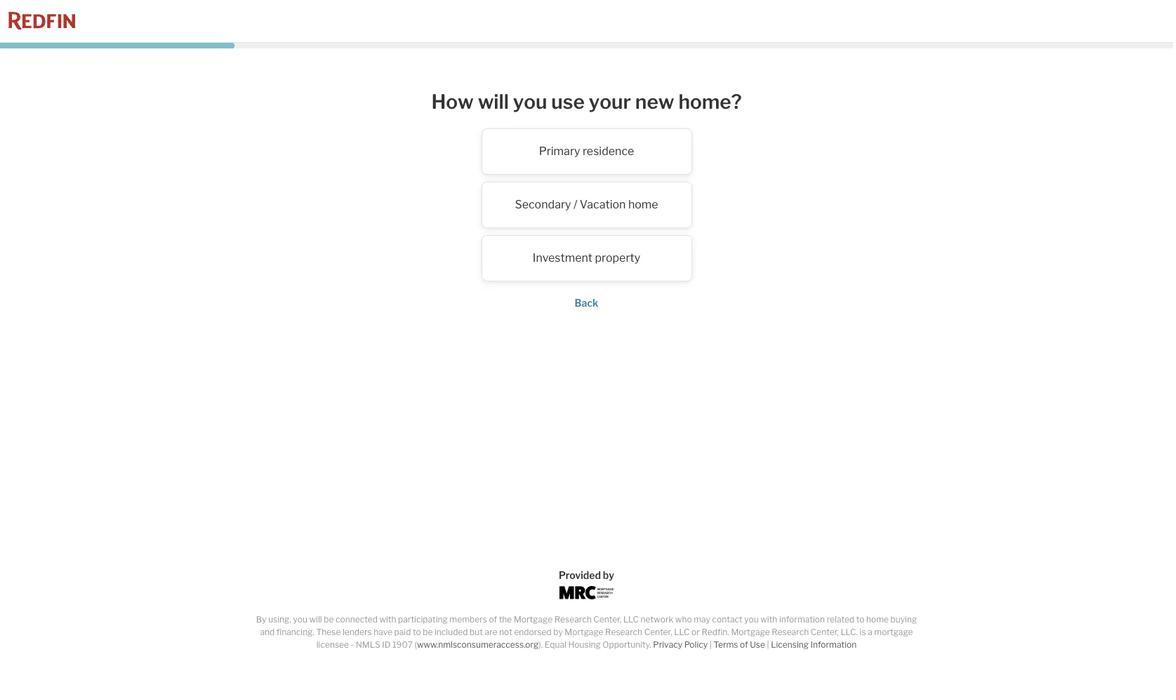 Task type: vqa. For each thing, say whether or not it's contained in the screenshot.
5th ▾ from right
no



Task type: describe. For each thing, give the bounding box(es) containing it.
primary residence
[[539, 144, 634, 158]]

equal
[[545, 640, 567, 650]]

related
[[827, 614, 855, 625]]

(
[[415, 640, 417, 650]]

redfin.
[[702, 627, 729, 638]]

1 horizontal spatial mortgage
[[565, 627, 603, 638]]

how will you use your new home? option group
[[306, 128, 867, 281]]

0 horizontal spatial be
[[324, 614, 334, 625]]

licensing
[[771, 640, 809, 650]]

members
[[450, 614, 487, 625]]

these
[[316, 627, 341, 638]]

provided by
[[559, 569, 614, 581]]

residence
[[583, 144, 634, 158]]

0 horizontal spatial center,
[[593, 614, 622, 625]]

2 horizontal spatial research
[[772, 627, 809, 638]]

information
[[811, 640, 857, 650]]

2 horizontal spatial center,
[[811, 627, 839, 638]]

policy
[[684, 640, 708, 650]]

or
[[692, 627, 700, 638]]

0 vertical spatial to
[[856, 614, 865, 625]]

0 vertical spatial by
[[603, 569, 614, 581]]

/
[[574, 198, 577, 211]]

the
[[499, 614, 512, 625]]

1 horizontal spatial research
[[605, 627, 642, 638]]

id
[[382, 640, 391, 650]]

a
[[868, 627, 873, 638]]

contact
[[712, 614, 743, 625]]

1 horizontal spatial will
[[478, 90, 509, 114]]

network
[[641, 614, 674, 625]]

your
[[589, 90, 631, 114]]

privacy policy link
[[653, 640, 708, 650]]

will inside by using, you will be connected with participating members of the mortgage research center, llc network who may contact you with information related to home buying and financing. these lenders have paid to be included but are not endorsed by mortgage research center, llc or redfin. mortgage research center, llc. is a mortgage licensee - nmls id 1907 (
[[309, 614, 322, 625]]

but
[[470, 627, 483, 638]]

0 horizontal spatial research
[[554, 614, 592, 625]]

lenders
[[343, 627, 372, 638]]

participating
[[398, 614, 448, 625]]

included
[[435, 627, 468, 638]]

provided
[[559, 569, 601, 581]]

use
[[750, 640, 765, 650]]

1 horizontal spatial llc
[[674, 627, 690, 638]]

information
[[779, 614, 825, 625]]

endorsed
[[514, 627, 552, 638]]

buying
[[891, 614, 917, 625]]

terms
[[714, 640, 738, 650]]

investment
[[533, 251, 593, 264]]

paid
[[394, 627, 411, 638]]

you for will
[[513, 90, 547, 114]]

opportunity.
[[603, 640, 651, 650]]

by using, you will be connected with participating members of the mortgage research center, llc network who may contact you with information related to home buying and financing. these lenders have paid to be included but are not endorsed by mortgage research center, llc or redfin. mortgage research center, llc. is a mortgage licensee - nmls id 1907 (
[[256, 614, 917, 650]]

licensee
[[316, 640, 349, 650]]

back button
[[575, 297, 598, 309]]

back
[[575, 297, 598, 309]]

by
[[256, 614, 266, 625]]

2 | from the left
[[767, 640, 769, 650]]

2 horizontal spatial mortgage
[[731, 627, 770, 638]]

secondary
[[515, 198, 571, 211]]

home inside by using, you will be connected with participating members of the mortgage research center, llc network who may contact you with information related to home buying and financing. these lenders have paid to be included but are not endorsed by mortgage research center, llc or redfin. mortgage research center, llc. is a mortgage licensee - nmls id 1907 (
[[866, 614, 889, 625]]

vacation
[[580, 198, 626, 211]]



Task type: locate. For each thing, give the bounding box(es) containing it.
is
[[860, 627, 866, 638]]

0 horizontal spatial llc
[[623, 614, 639, 625]]

center,
[[593, 614, 622, 625], [644, 627, 672, 638], [811, 627, 839, 638]]

0 vertical spatial of
[[489, 614, 497, 625]]

be
[[324, 614, 334, 625], [423, 627, 433, 638]]

0 horizontal spatial will
[[309, 614, 322, 625]]

primary
[[539, 144, 580, 158]]

how will you use your new home?
[[431, 90, 742, 114]]

1 horizontal spatial with
[[761, 614, 777, 625]]

1 vertical spatial home
[[866, 614, 889, 625]]

2 with from the left
[[761, 614, 777, 625]]

1 with from the left
[[379, 614, 396, 625]]

with
[[379, 614, 396, 625], [761, 614, 777, 625]]

llc up opportunity.
[[623, 614, 639, 625]]

0 horizontal spatial you
[[293, 614, 307, 625]]

mortgage up use
[[731, 627, 770, 638]]

1 vertical spatial llc
[[674, 627, 690, 638]]

new home?
[[635, 90, 742, 114]]

1 horizontal spatial to
[[856, 614, 865, 625]]

0 horizontal spatial home
[[628, 198, 658, 211]]

to
[[856, 614, 865, 625], [413, 627, 421, 638]]

1 horizontal spatial you
[[513, 90, 547, 114]]

www.nmlsconsumeraccess.org link
[[417, 640, 539, 650]]

privacy
[[653, 640, 683, 650]]

you right contact
[[744, 614, 759, 625]]

with up use
[[761, 614, 777, 625]]

by up mortgage research center image
[[603, 569, 614, 581]]

1 horizontal spatial home
[[866, 614, 889, 625]]

licensing information link
[[771, 640, 857, 650]]

terms of use link
[[714, 640, 765, 650]]

2 horizontal spatial you
[[744, 614, 759, 625]]

how
[[431, 90, 474, 114]]

0 horizontal spatial with
[[379, 614, 396, 625]]

1 vertical spatial by
[[553, 627, 563, 638]]

are
[[485, 627, 497, 638]]

llc
[[623, 614, 639, 625], [674, 627, 690, 638]]

mortgage
[[874, 627, 913, 638]]

home inside how will you use your new home? option group
[[628, 198, 658, 211]]

0 vertical spatial home
[[628, 198, 658, 211]]

will up the 'these'
[[309, 614, 322, 625]]

by
[[603, 569, 614, 581], [553, 627, 563, 638]]

center, up 'information'
[[811, 627, 839, 638]]

0 horizontal spatial of
[[489, 614, 497, 625]]

of for terms
[[740, 640, 748, 650]]

mortgage up housing
[[565, 627, 603, 638]]

of for members
[[489, 614, 497, 625]]

you for using,
[[293, 614, 307, 625]]

will right how
[[478, 90, 509, 114]]

be up the 'these'
[[324, 614, 334, 625]]

you up financing.
[[293, 614, 307, 625]]

-
[[351, 640, 354, 650]]

1 horizontal spatial of
[[740, 640, 748, 650]]

who
[[675, 614, 692, 625]]

be down participating
[[423, 627, 433, 638]]

0 horizontal spatial by
[[553, 627, 563, 638]]

may
[[694, 614, 711, 625]]

by inside by using, you will be connected with participating members of the mortgage research center, llc network who may contact you with information related to home buying and financing. these lenders have paid to be included but are not endorsed by mortgage research center, llc or redfin. mortgage research center, llc. is a mortgage licensee - nmls id 1907 (
[[553, 627, 563, 638]]

have
[[374, 627, 393, 638]]

llc.
[[841, 627, 858, 638]]

research up 'licensing'
[[772, 627, 809, 638]]

with up have
[[379, 614, 396, 625]]

center, down network
[[644, 627, 672, 638]]

nmls
[[356, 640, 380, 650]]

and
[[260, 627, 275, 638]]

www.nmlsconsumeraccess.org
[[417, 640, 539, 650]]

secondary / vacation home
[[515, 198, 658, 211]]

1 vertical spatial be
[[423, 627, 433, 638]]

use
[[551, 90, 585, 114]]

0 vertical spatial be
[[324, 614, 334, 625]]

financing.
[[276, 627, 315, 638]]

not
[[499, 627, 512, 638]]

to up is
[[856, 614, 865, 625]]

llc up privacy policy link
[[674, 627, 690, 638]]

by up equal
[[553, 627, 563, 638]]

1 vertical spatial of
[[740, 640, 748, 650]]

0 horizontal spatial mortgage
[[514, 614, 553, 625]]

www.nmlsconsumeraccess.org ). equal housing opportunity. privacy policy | terms of use | licensing information
[[417, 640, 857, 650]]

home
[[628, 198, 658, 211], [866, 614, 889, 625]]

property
[[595, 251, 640, 264]]

1 horizontal spatial be
[[423, 627, 433, 638]]

home up a
[[866, 614, 889, 625]]

0 horizontal spatial to
[[413, 627, 421, 638]]

| down redfin.
[[710, 640, 712, 650]]

you left 'use'
[[513, 90, 547, 114]]

0 vertical spatial llc
[[623, 614, 639, 625]]

of inside by using, you will be connected with participating members of the mortgage research center, llc network who may contact you with information related to home buying and financing. these lenders have paid to be included but are not endorsed by mortgage research center, llc or redfin. mortgage research center, llc. is a mortgage licensee - nmls id 1907 (
[[489, 614, 497, 625]]

mortgage research center image
[[559, 586, 614, 600]]

housing
[[568, 640, 601, 650]]

investment property
[[533, 251, 640, 264]]

mortgage up endorsed
[[514, 614, 553, 625]]

using,
[[268, 614, 291, 625]]

of left use
[[740, 640, 748, 650]]

of left the
[[489, 614, 497, 625]]

research
[[554, 614, 592, 625], [605, 627, 642, 638], [772, 627, 809, 638]]

1 vertical spatial will
[[309, 614, 322, 625]]

1 horizontal spatial by
[[603, 569, 614, 581]]

0 horizontal spatial |
[[710, 640, 712, 650]]

to up (
[[413, 627, 421, 638]]

1907
[[392, 640, 413, 650]]

).
[[539, 640, 543, 650]]

research up opportunity.
[[605, 627, 642, 638]]

|
[[710, 640, 712, 650], [767, 640, 769, 650]]

1 horizontal spatial center,
[[644, 627, 672, 638]]

connected
[[336, 614, 378, 625]]

research up housing
[[554, 614, 592, 625]]

| right use
[[767, 640, 769, 650]]

0 vertical spatial will
[[478, 90, 509, 114]]

will
[[478, 90, 509, 114], [309, 614, 322, 625]]

mortgage
[[514, 614, 553, 625], [565, 627, 603, 638], [731, 627, 770, 638]]

1 | from the left
[[710, 640, 712, 650]]

home right vacation
[[628, 198, 658, 211]]

1 horizontal spatial |
[[767, 640, 769, 650]]

1 vertical spatial to
[[413, 627, 421, 638]]

center, up opportunity.
[[593, 614, 622, 625]]

of
[[489, 614, 497, 625], [740, 640, 748, 650]]

you
[[513, 90, 547, 114], [293, 614, 307, 625], [744, 614, 759, 625]]



